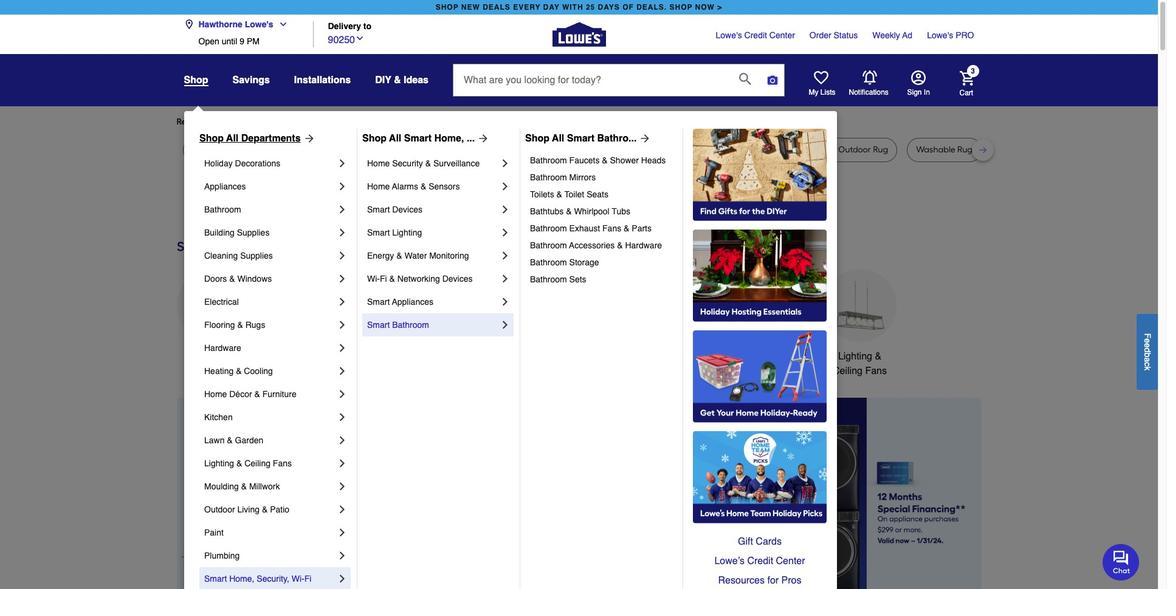 Task type: locate. For each thing, give the bounding box(es) containing it.
chevron right image for cleaning supplies
[[336, 250, 348, 262]]

0 horizontal spatial shop
[[436, 3, 459, 12]]

find gifts for the diyer. image
[[693, 129, 827, 221]]

1 vertical spatial chevron down image
[[355, 33, 365, 43]]

1 rug from the left
[[192, 145, 207, 155]]

appliances down the networking on the left top
[[392, 297, 433, 307]]

hardware
[[625, 241, 662, 251], [204, 344, 241, 353]]

1 vertical spatial supplies
[[240, 251, 273, 261]]

lowe's home improvement account image
[[911, 71, 926, 85]]

faucets inside kitchen faucets button
[[491, 351, 525, 362]]

1 vertical spatial devices
[[442, 274, 473, 284]]

roth up heads
[[644, 145, 661, 155]]

all up furniture
[[389, 133, 401, 144]]

chevron right image for flooring & rugs
[[336, 319, 348, 331]]

credit up resources for pros link
[[748, 556, 773, 567]]

2 shop from the left
[[670, 3, 693, 12]]

lowe's pro link
[[927, 29, 974, 41]]

0 vertical spatial center
[[770, 30, 795, 40]]

outdoor
[[839, 145, 871, 155]]

wi- down "energy"
[[367, 274, 380, 284]]

you left more
[[287, 117, 302, 127]]

1 vertical spatial faucets
[[491, 351, 525, 362]]

3 all from the left
[[552, 133, 564, 144]]

faucets
[[569, 156, 600, 165], [491, 351, 525, 362]]

1 horizontal spatial lowe's
[[716, 30, 742, 40]]

2 vertical spatial appliances
[[189, 351, 237, 362]]

faucets for bathroom
[[569, 156, 600, 165]]

0 horizontal spatial allen
[[483, 145, 502, 155]]

shop for shop all departments
[[199, 133, 224, 144]]

chevron right image for smart appliances
[[499, 296, 511, 308]]

shop left "new"
[[436, 3, 459, 12]]

my lists
[[809, 88, 836, 97]]

0 vertical spatial faucets
[[569, 156, 600, 165]]

0 horizontal spatial lighting & ceiling fans
[[204, 459, 292, 469]]

e up d
[[1143, 339, 1153, 343]]

0 vertical spatial home,
[[434, 133, 464, 144]]

smart for smart bathroom
[[367, 320, 390, 330]]

credit up search icon
[[745, 30, 767, 40]]

None search field
[[453, 64, 785, 108]]

washable for washable area rug
[[707, 145, 746, 155]]

installations button
[[294, 69, 351, 91]]

0 vertical spatial kitchen
[[455, 351, 488, 362]]

fi inside smart home, security, wi-fi "link"
[[304, 575, 312, 584]]

0 horizontal spatial you
[[287, 117, 302, 127]]

camera image
[[767, 74, 779, 86]]

0 vertical spatial devices
[[392, 205, 423, 215]]

building
[[204, 228, 235, 238]]

arrow right image inside shop all departments link
[[301, 133, 315, 145]]

wi- right the 'security,'
[[292, 575, 304, 584]]

all for shop all departments
[[226, 133, 239, 144]]

supplies for building supplies
[[237, 228, 270, 238]]

days
[[598, 3, 620, 12]]

security,
[[257, 575, 289, 584]]

0 vertical spatial fi
[[380, 274, 387, 284]]

chevron right image for smart devices
[[499, 204, 511, 216]]

chevron right image for kitchen
[[336, 412, 348, 424]]

décor
[[229, 390, 252, 399]]

1 horizontal spatial you
[[395, 117, 410, 127]]

shop all departments
[[199, 133, 301, 144]]

holiday decorations link
[[204, 152, 336, 175]]

0 vertical spatial hardware
[[625, 241, 662, 251]]

home décor & furniture
[[204, 390, 297, 399]]

lowe's credit center
[[716, 30, 795, 40]]

0 horizontal spatial home,
[[229, 575, 254, 584]]

0 horizontal spatial ceiling
[[245, 459, 271, 469]]

indoor outdoor rug
[[811, 145, 888, 155]]

1 washable from the left
[[707, 145, 746, 155]]

bathroom for bathroom mirrors
[[530, 173, 567, 182]]

weekly ad
[[873, 30, 913, 40]]

0 vertical spatial ceiling
[[833, 366, 863, 377]]

chevron down image
[[273, 19, 288, 29], [355, 33, 365, 43]]

all down recommended searches for you
[[226, 133, 239, 144]]

shop inside shop all departments link
[[199, 133, 224, 144]]

1 horizontal spatial area
[[542, 145, 560, 155]]

millwork
[[249, 482, 280, 492]]

1 vertical spatial credit
[[748, 556, 773, 567]]

2 horizontal spatial area
[[748, 145, 766, 155]]

rug down shop all smart bathro...
[[562, 145, 577, 155]]

2 roth from the left
[[644, 145, 661, 155]]

rug
[[192, 145, 207, 155], [250, 145, 266, 155], [268, 145, 283, 155], [331, 145, 346, 155], [562, 145, 577, 155], [664, 145, 679, 155], [768, 145, 783, 155], [873, 145, 888, 155], [958, 145, 973, 155]]

chevron right image
[[336, 157, 348, 170], [336, 181, 348, 193], [336, 250, 348, 262], [499, 296, 511, 308], [499, 319, 511, 331], [336, 342, 348, 354], [336, 365, 348, 378], [336, 435, 348, 447], [336, 458, 348, 470], [336, 481, 348, 493]]

devices down monitoring
[[442, 274, 473, 284]]

in
[[924, 88, 930, 97]]

surveillance
[[433, 159, 480, 168]]

6 rug from the left
[[664, 145, 679, 155]]

center for lowe's credit center
[[776, 556, 805, 567]]

home inside button
[[769, 351, 795, 362]]

1 vertical spatial appliances
[[392, 297, 433, 307]]

e up "b"
[[1143, 343, 1153, 348]]

ad
[[903, 30, 913, 40]]

1 horizontal spatial roth
[[644, 145, 661, 155]]

indoor
[[811, 145, 836, 155]]

2 e from the top
[[1143, 343, 1153, 348]]

center inside lowe's credit center link
[[770, 30, 795, 40]]

&
[[394, 75, 401, 86], [602, 156, 608, 165], [425, 159, 431, 168], [421, 182, 426, 192], [557, 190, 562, 199], [566, 207, 572, 216], [624, 224, 630, 233], [617, 241, 623, 251], [397, 251, 402, 261], [229, 274, 235, 284], [389, 274, 395, 284], [237, 320, 243, 330], [875, 351, 882, 362], [236, 367, 242, 376], [254, 390, 260, 399], [227, 436, 233, 446], [236, 459, 242, 469], [241, 482, 247, 492], [262, 505, 268, 515]]

1 horizontal spatial chevron down image
[[355, 33, 365, 43]]

0 horizontal spatial fi
[[304, 575, 312, 584]]

lowe's down >
[[716, 30, 742, 40]]

0 horizontal spatial hardware
[[204, 344, 241, 353]]

0 horizontal spatial lowe's
[[245, 19, 273, 29]]

arrow right image for shop all departments
[[301, 133, 315, 145]]

kitchen inside button
[[455, 351, 488, 362]]

fi inside wi-fi & networking devices link
[[380, 274, 387, 284]]

bathtubs
[[530, 207, 564, 216]]

2 washable from the left
[[916, 145, 956, 155]]

ceiling inside 'lighting & ceiling fans'
[[833, 366, 863, 377]]

chevron right image for holiday decorations
[[336, 157, 348, 170]]

smart for smart home
[[740, 351, 766, 362]]

cart
[[960, 88, 974, 97]]

1 vertical spatial lighting & ceiling fans
[[204, 459, 292, 469]]

hawthorne lowe's button
[[184, 12, 293, 36]]

1 horizontal spatial arrow right image
[[475, 133, 490, 145]]

allen right desk
[[483, 145, 502, 155]]

smart home button
[[731, 269, 804, 364]]

shop inside shop all smart bathro... link
[[525, 133, 550, 144]]

0 vertical spatial wi-
[[367, 274, 380, 284]]

1 horizontal spatial and
[[626, 145, 642, 155]]

1 shop from the left
[[199, 133, 224, 144]]

smart inside button
[[740, 351, 766, 362]]

1 and from the left
[[504, 145, 520, 155]]

bathroom faucets & shower heads link
[[530, 152, 674, 169]]

washable area rug
[[707, 145, 783, 155]]

whirlpool
[[574, 207, 610, 216]]

lowe's up pm
[[245, 19, 273, 29]]

f e e d b a c k button
[[1137, 314, 1158, 390]]

bathroom sets
[[530, 275, 587, 285]]

1 you from the left
[[287, 117, 302, 127]]

chevron right image for home décor & furniture
[[336, 389, 348, 401]]

paint
[[204, 528, 224, 538]]

building supplies link
[[204, 221, 336, 244]]

2 horizontal spatial lighting
[[838, 351, 872, 362]]

1 horizontal spatial kitchen
[[455, 351, 488, 362]]

lowe's for lowe's pro
[[927, 30, 954, 40]]

order
[[810, 30, 832, 40]]

windows
[[237, 274, 272, 284]]

shop inside shop all smart home, ... link
[[362, 133, 387, 144]]

chat invite button image
[[1103, 544, 1140, 581]]

0 horizontal spatial faucets
[[491, 351, 525, 362]]

accessories
[[569, 241, 615, 251]]

1 horizontal spatial shop
[[670, 3, 693, 12]]

sensors
[[429, 182, 460, 192]]

chevron right image for home alarms & sensors
[[499, 181, 511, 193]]

arrow right image
[[637, 133, 651, 145]]

smart bathroom link
[[367, 314, 499, 337]]

home,
[[434, 133, 464, 144], [229, 575, 254, 584]]

1 vertical spatial fans
[[865, 366, 887, 377]]

home, inside "link"
[[229, 575, 254, 584]]

ceiling
[[833, 366, 863, 377], [245, 459, 271, 469]]

plumbing link
[[204, 545, 336, 568]]

rug left 5x8
[[192, 145, 207, 155]]

shop left now at the top right of page
[[670, 3, 693, 12]]

2 vertical spatial fans
[[273, 459, 292, 469]]

rugs
[[245, 320, 265, 330]]

rug down cart
[[958, 145, 973, 155]]

2 vertical spatial lighting
[[204, 459, 234, 469]]

supplies up the cleaning supplies
[[237, 228, 270, 238]]

1 allen from the left
[[483, 145, 502, 155]]

kitchen faucets
[[455, 351, 525, 362]]

faucets inside bathroom faucets & shower heads link
[[569, 156, 600, 165]]

wi-fi & networking devices link
[[367, 268, 499, 291]]

roth for rug
[[644, 145, 661, 155]]

devices down alarms
[[392, 205, 423, 215]]

all down recommended searches for you heading
[[552, 133, 564, 144]]

for up departments on the left top
[[275, 117, 285, 127]]

cleaning
[[204, 251, 238, 261]]

and
[[504, 145, 520, 155], [626, 145, 642, 155]]

1 shop from the left
[[436, 3, 459, 12]]

0 vertical spatial lighting
[[392, 228, 422, 238]]

2 allen from the left
[[605, 145, 624, 155]]

supplies up windows
[[240, 251, 273, 261]]

1 horizontal spatial shop
[[362, 133, 387, 144]]

kitchen down smart bathroom link
[[455, 351, 488, 362]]

0 horizontal spatial chevron down image
[[273, 19, 288, 29]]

washable for washable rug
[[916, 145, 956, 155]]

gift cards
[[738, 537, 782, 548]]

more suggestions for you link
[[311, 116, 419, 128]]

rug right outdoor
[[873, 145, 888, 155]]

0 horizontal spatial arrow right image
[[301, 133, 315, 145]]

1 horizontal spatial fi
[[380, 274, 387, 284]]

shop
[[436, 3, 459, 12], [670, 3, 693, 12]]

for up furniture
[[383, 117, 393, 127]]

1 vertical spatial wi-
[[292, 575, 304, 584]]

chevron right image for doors & windows
[[336, 273, 348, 285]]

2 all from the left
[[389, 133, 401, 144]]

3 shop from the left
[[525, 133, 550, 144]]

center
[[770, 30, 795, 40], [776, 556, 805, 567]]

for left pros
[[768, 576, 779, 587]]

storage
[[569, 258, 599, 268]]

allen for allen and roth rug
[[605, 145, 624, 155]]

lowe's home improvement lists image
[[814, 71, 828, 85]]

kitchen
[[455, 351, 488, 362], [204, 413, 233, 423]]

supplies for cleaning supplies
[[240, 251, 273, 261]]

recommended
[[177, 117, 235, 127]]

0 horizontal spatial for
[[275, 117, 285, 127]]

1 horizontal spatial fans
[[603, 224, 622, 233]]

0 vertical spatial chevron down image
[[273, 19, 288, 29]]

shop up 5x8
[[199, 133, 224, 144]]

rug down departments on the left top
[[268, 145, 283, 155]]

1 vertical spatial kitchen
[[204, 413, 233, 423]]

0 horizontal spatial shop
[[199, 133, 224, 144]]

0 vertical spatial credit
[[745, 30, 767, 40]]

bathroom for bathroom faucets & shower heads
[[530, 156, 567, 165]]

k
[[1143, 366, 1153, 371]]

shop up allen and roth area rug
[[525, 133, 550, 144]]

0 vertical spatial supplies
[[237, 228, 270, 238]]

lowe's credit center link
[[693, 552, 827, 572]]

installations
[[294, 75, 351, 86]]

rug up heads
[[664, 145, 679, 155]]

energy & water monitoring link
[[367, 244, 499, 268]]

roth up bathroom mirrors
[[522, 145, 540, 155]]

0 horizontal spatial area
[[311, 145, 329, 155]]

0 vertical spatial lighting & ceiling fans
[[833, 351, 887, 377]]

bathroom
[[530, 156, 567, 165], [530, 173, 567, 182], [204, 205, 241, 215], [530, 224, 567, 233], [530, 241, 567, 251], [530, 258, 567, 268], [530, 275, 567, 285], [392, 320, 429, 330], [654, 351, 696, 362]]

chevron right image for home security & surveillance
[[499, 157, 511, 170]]

roth for area
[[522, 145, 540, 155]]

1 horizontal spatial for
[[383, 117, 393, 127]]

flooring & rugs
[[204, 320, 265, 330]]

deals
[[483, 3, 511, 12]]

bathtubs & whirlpool tubs link
[[530, 203, 674, 220]]

kitchen up lawn
[[204, 413, 233, 423]]

appliances up heating
[[189, 351, 237, 362]]

diy & ideas button
[[375, 69, 429, 91]]

home, up desk
[[434, 133, 464, 144]]

home
[[367, 159, 390, 168], [367, 182, 390, 192], [769, 351, 795, 362], [204, 390, 227, 399]]

for
[[275, 117, 285, 127], [383, 117, 393, 127], [768, 576, 779, 587]]

chevron right image for wi-fi & networking devices
[[499, 273, 511, 285]]

0 horizontal spatial all
[[226, 133, 239, 144]]

2 and from the left
[[626, 145, 642, 155]]

0 horizontal spatial washable
[[707, 145, 746, 155]]

3 rug from the left
[[268, 145, 283, 155]]

fi
[[380, 274, 387, 284], [304, 575, 312, 584]]

8 rug from the left
[[873, 145, 888, 155]]

hardware down 'flooring'
[[204, 344, 241, 353]]

0 vertical spatial fans
[[603, 224, 622, 233]]

appliances down holiday
[[204, 182, 246, 192]]

hardware down parts
[[625, 241, 662, 251]]

1 vertical spatial center
[[776, 556, 805, 567]]

2 shop from the left
[[362, 133, 387, 144]]

1 horizontal spatial all
[[389, 133, 401, 144]]

chevron right image for appliances
[[336, 181, 348, 193]]

rug up decorations
[[250, 145, 266, 155]]

shop for shop all smart home, ...
[[362, 133, 387, 144]]

0 horizontal spatial roth
[[522, 145, 540, 155]]

center left the order
[[770, 30, 795, 40]]

home alarms & sensors link
[[367, 175, 499, 198]]

2 horizontal spatial arrow right image
[[959, 505, 971, 517]]

you up the shop all smart home, ...
[[395, 117, 410, 127]]

appliances inside 'link'
[[392, 297, 433, 307]]

chevron right image for smart bathroom
[[499, 319, 511, 331]]

smart inside 'link'
[[367, 297, 390, 307]]

lighting & ceiling fans inside lighting & ceiling fans button
[[833, 351, 887, 377]]

home, down plumbing
[[229, 575, 254, 584]]

2 horizontal spatial fans
[[865, 366, 887, 377]]

chevron right image for smart lighting
[[499, 227, 511, 239]]

arrow right image
[[301, 133, 315, 145], [475, 133, 490, 145], [959, 505, 971, 517]]

1 vertical spatial lighting
[[838, 351, 872, 362]]

chevron right image
[[499, 157, 511, 170], [499, 181, 511, 193], [336, 204, 348, 216], [499, 204, 511, 216], [336, 227, 348, 239], [499, 227, 511, 239], [499, 250, 511, 262], [336, 273, 348, 285], [499, 273, 511, 285], [336, 296, 348, 308], [336, 319, 348, 331], [336, 389, 348, 401], [336, 412, 348, 424], [336, 504, 348, 516], [336, 527, 348, 539], [336, 550, 348, 562], [336, 573, 348, 586]]

fi right the 'security,'
[[304, 575, 312, 584]]

center inside lowe's credit center link
[[776, 556, 805, 567]]

allen down bathro...
[[605, 145, 624, 155]]

4 rug from the left
[[331, 145, 346, 155]]

sets
[[569, 275, 587, 285]]

2 horizontal spatial for
[[768, 576, 779, 587]]

shop down more suggestions for you link at top
[[362, 133, 387, 144]]

5 rug from the left
[[562, 145, 577, 155]]

1 area from the left
[[311, 145, 329, 155]]

to
[[364, 22, 372, 31]]

center up pros
[[776, 556, 805, 567]]

smart lighting
[[367, 228, 422, 238]]

0 horizontal spatial fans
[[273, 459, 292, 469]]

1 horizontal spatial ceiling
[[833, 366, 863, 377]]

1 horizontal spatial allen
[[605, 145, 624, 155]]

bathroom accessories & hardware link
[[530, 237, 674, 254]]

2 you from the left
[[395, 117, 410, 127]]

1 horizontal spatial lighting & ceiling fans
[[833, 351, 887, 377]]

deals.
[[637, 3, 667, 12]]

1 horizontal spatial faucets
[[569, 156, 600, 165]]

1 roth from the left
[[522, 145, 540, 155]]

1 horizontal spatial washable
[[916, 145, 956, 155]]

recommended searches for you heading
[[177, 116, 982, 128]]

1 vertical spatial fi
[[304, 575, 312, 584]]

electrical link
[[204, 291, 336, 314]]

for inside more suggestions for you link
[[383, 117, 393, 127]]

sign in button
[[907, 71, 930, 97]]

fi down "energy"
[[380, 274, 387, 284]]

lighting inside button
[[838, 351, 872, 362]]

you for more suggestions for you
[[395, 117, 410, 127]]

fans inside button
[[865, 366, 887, 377]]

heating
[[204, 367, 234, 376]]

1 all from the left
[[226, 133, 239, 144]]

home inside "link"
[[367, 182, 390, 192]]

2 horizontal spatial shop
[[525, 133, 550, 144]]

1 vertical spatial home,
[[229, 575, 254, 584]]

2 horizontal spatial all
[[552, 133, 564, 144]]

lowe's left 'pro'
[[927, 30, 954, 40]]

bathro...
[[597, 133, 637, 144]]

0 horizontal spatial kitchen
[[204, 413, 233, 423]]

0 horizontal spatial and
[[504, 145, 520, 155]]

rug left "indoor"
[[768, 145, 783, 155]]

bathroom storage link
[[530, 254, 674, 271]]

2 horizontal spatial lowe's
[[927, 30, 954, 40]]

faucets for kitchen
[[491, 351, 525, 362]]

rug down more
[[331, 145, 346, 155]]

arrow right image inside shop all smart home, ... link
[[475, 133, 490, 145]]

chevron down image inside 90250 button
[[355, 33, 365, 43]]

smart inside "link"
[[204, 575, 227, 584]]

for for searches
[[275, 117, 285, 127]]

order status
[[810, 30, 858, 40]]

location image
[[184, 19, 194, 29]]

1 horizontal spatial devices
[[442, 274, 473, 284]]

allen and roth rug
[[605, 145, 679, 155]]

1 horizontal spatial hardware
[[625, 241, 662, 251]]

0 horizontal spatial wi-
[[292, 575, 304, 584]]



Task type: vqa. For each thing, say whether or not it's contained in the screenshot.
the right shop
yes



Task type: describe. For each thing, give the bounding box(es) containing it.
doors & windows
[[204, 274, 272, 284]]

center for lowe's credit center
[[770, 30, 795, 40]]

garden
[[235, 436, 263, 446]]

kitchen faucets button
[[454, 269, 527, 364]]

7 rug from the left
[[768, 145, 783, 155]]

chevron right image for lighting & ceiling fans
[[336, 458, 348, 470]]

hawthorne lowe's
[[199, 19, 273, 29]]

& inside "link"
[[421, 182, 426, 192]]

1 vertical spatial hardware
[[204, 344, 241, 353]]

my lists link
[[809, 71, 836, 97]]

search image
[[739, 73, 752, 85]]

mirrors
[[569, 173, 596, 182]]

Search Query text field
[[454, 64, 730, 96]]

lowe's home improvement cart image
[[960, 71, 974, 85]]

allen for allen and roth area rug
[[483, 145, 502, 155]]

and for allen and roth area rug
[[504, 145, 520, 155]]

kitchen for kitchen
[[204, 413, 233, 423]]

lighting & ceiling fans inside lighting & ceiling fans link
[[204, 459, 292, 469]]

0 horizontal spatial devices
[[392, 205, 423, 215]]

25 days of deals. don't miss deals every day. same-day delivery on in-stock orders placed by 2 p m. image
[[177, 398, 373, 590]]

lowe's home team holiday picks. image
[[693, 432, 827, 524]]

bathroom exhaust fans & parts
[[530, 224, 652, 233]]

appliances inside 'button'
[[189, 351, 237, 362]]

smart home
[[740, 351, 795, 362]]

hardware link
[[204, 337, 336, 360]]

pros
[[782, 576, 802, 587]]

lowe's pro
[[927, 30, 974, 40]]

chevron right image for moulding & millwork
[[336, 481, 348, 493]]

chevron right image for heating & cooling
[[336, 365, 348, 378]]

you for recommended searches for you
[[287, 117, 302, 127]]

shop all smart home, ... link
[[362, 131, 490, 146]]

chevron right image for plumbing
[[336, 550, 348, 562]]

rug rug
[[250, 145, 283, 155]]

cleaning supplies
[[204, 251, 273, 261]]

wi-fi & networking devices
[[367, 274, 473, 284]]

resources for pros
[[718, 576, 802, 587]]

1 horizontal spatial wi-
[[367, 274, 380, 284]]

smart appliances link
[[367, 291, 499, 314]]

alarms
[[392, 182, 418, 192]]

chevron right image for energy & water monitoring
[[499, 250, 511, 262]]

shop all departments link
[[199, 131, 315, 146]]

kitchen for kitchen faucets
[[455, 351, 488, 362]]

flooring
[[204, 320, 235, 330]]

all for shop all smart home, ...
[[389, 133, 401, 144]]

resources for pros link
[[693, 572, 827, 590]]

up to 30 percent off select major appliances. plus, save up to an extra $750 on major appliances. image
[[392, 398, 982, 590]]

bathroom for bathroom sets
[[530, 275, 567, 285]]

home for home security & surveillance
[[367, 159, 390, 168]]

more
[[311, 117, 331, 127]]

1 e from the top
[[1143, 339, 1153, 343]]

lowe's for lowe's credit center
[[716, 30, 742, 40]]

furniture
[[262, 390, 297, 399]]

smart for smart lighting
[[367, 228, 390, 238]]

d
[[1143, 348, 1153, 353]]

shop
[[184, 75, 208, 86]]

smart for smart appliances
[[367, 297, 390, 307]]

smart for smart devices
[[367, 205, 390, 215]]

shop new deals every day with 25 days of deals. shop now > link
[[433, 0, 725, 15]]

f e e d b a c k
[[1143, 333, 1153, 371]]

appliances button
[[177, 269, 250, 364]]

flooring & rugs link
[[204, 314, 336, 337]]

recommended searches for you
[[177, 117, 302, 127]]

credit for lowe's
[[748, 556, 773, 567]]

moulding & millwork link
[[204, 475, 336, 499]]

diy
[[375, 75, 391, 86]]

desk
[[436, 145, 455, 155]]

3
[[971, 67, 975, 76]]

bathroom inside button
[[654, 351, 696, 362]]

chevron right image for hardware
[[336, 342, 348, 354]]

wi- inside "link"
[[292, 575, 304, 584]]

holiday hosting essentials. image
[[693, 230, 827, 322]]

9 rug from the left
[[958, 145, 973, 155]]

chevron down image inside hawthorne lowe's button
[[273, 19, 288, 29]]

1 horizontal spatial home,
[[434, 133, 464, 144]]

for for suggestions
[[383, 117, 393, 127]]

bathroom for bathroom storage
[[530, 258, 567, 268]]

0 vertical spatial appliances
[[204, 182, 246, 192]]

allen and roth area rug
[[483, 145, 577, 155]]

all for shop all smart bathro...
[[552, 133, 564, 144]]

lowe's inside button
[[245, 19, 273, 29]]

heating & cooling link
[[204, 360, 336, 383]]

diy & ideas
[[375, 75, 429, 86]]

sign
[[907, 88, 922, 97]]

bathtubs & whirlpool tubs
[[530, 207, 631, 216]]

kitchen link
[[204, 406, 336, 429]]

home alarms & sensors
[[367, 182, 460, 192]]

chevron right image for smart home, security, wi-fi
[[336, 573, 348, 586]]

new
[[461, 3, 480, 12]]

chevron right image for electrical
[[336, 296, 348, 308]]

1 horizontal spatial lighting
[[392, 228, 422, 238]]

a
[[1143, 357, 1153, 362]]

bathroom mirrors
[[530, 173, 596, 182]]

smart for smart home, security, wi-fi
[[204, 575, 227, 584]]

bathroom for bathroom accessories & hardware
[[530, 241, 567, 251]]

lowe's wishes you and your family a happy hanukkah. image
[[177, 194, 982, 224]]

lists
[[821, 88, 836, 97]]

3 area from the left
[[748, 145, 766, 155]]

outdoor living & patio
[[204, 505, 289, 515]]

bathroom sets link
[[530, 271, 674, 288]]

until
[[222, 36, 237, 46]]

shop all smart bathro...
[[525, 133, 637, 144]]

heating & cooling
[[204, 367, 273, 376]]

with
[[562, 3, 583, 12]]

toilet
[[565, 190, 584, 199]]

moulding
[[204, 482, 239, 492]]

shop for shop all smart bathro...
[[525, 133, 550, 144]]

furniture
[[374, 145, 409, 155]]

smart appliances
[[367, 297, 433, 307]]

lowe's home improvement notification center image
[[862, 70, 877, 85]]

lighting & ceiling fans link
[[204, 452, 336, 475]]

2 area from the left
[[542, 145, 560, 155]]

networking
[[398, 274, 440, 284]]

outdoor
[[204, 505, 235, 515]]

chevron right image for building supplies
[[336, 227, 348, 239]]

delivery
[[328, 22, 361, 31]]

9
[[240, 36, 244, 46]]

chevron right image for lawn & garden
[[336, 435, 348, 447]]

smart home, security, wi-fi link
[[204, 568, 336, 590]]

home décor & furniture link
[[204, 383, 336, 406]]

of
[[623, 3, 634, 12]]

departments
[[241, 133, 301, 144]]

0 horizontal spatial lighting
[[204, 459, 234, 469]]

arrow right image for shop all smart home, ...
[[475, 133, 490, 145]]

for inside resources for pros link
[[768, 576, 779, 587]]

appliances link
[[204, 175, 336, 198]]

home for home alarms & sensors
[[367, 182, 390, 192]]

shop 25 days of deals by category image
[[177, 237, 982, 257]]

washable rug
[[916, 145, 973, 155]]

...
[[467, 133, 475, 144]]

chevron right image for bathroom
[[336, 204, 348, 216]]

bathroom for bathroom exhaust fans & parts
[[530, 224, 567, 233]]

home for home décor & furniture
[[204, 390, 227, 399]]

credit for lowe's
[[745, 30, 767, 40]]

tubs
[[612, 207, 631, 216]]

2 rug from the left
[[250, 145, 266, 155]]

get your home holiday-ready. image
[[693, 331, 827, 423]]

chevron right image for paint
[[336, 527, 348, 539]]

more suggestions for you
[[311, 117, 410, 127]]

lowe's home improvement logo image
[[552, 8, 606, 61]]

decorations
[[235, 159, 280, 168]]

1 vertical spatial ceiling
[[245, 459, 271, 469]]

shower
[[610, 156, 639, 165]]

smart bathroom
[[367, 320, 429, 330]]

lighting & ceiling fans button
[[824, 269, 897, 379]]

90250 button
[[328, 31, 365, 47]]

and for allen and roth rug
[[626, 145, 642, 155]]

b
[[1143, 353, 1153, 357]]

chevron right image for outdoor living & patio
[[336, 504, 348, 516]]

energy & water monitoring
[[367, 251, 469, 261]]

paint link
[[204, 522, 336, 545]]



